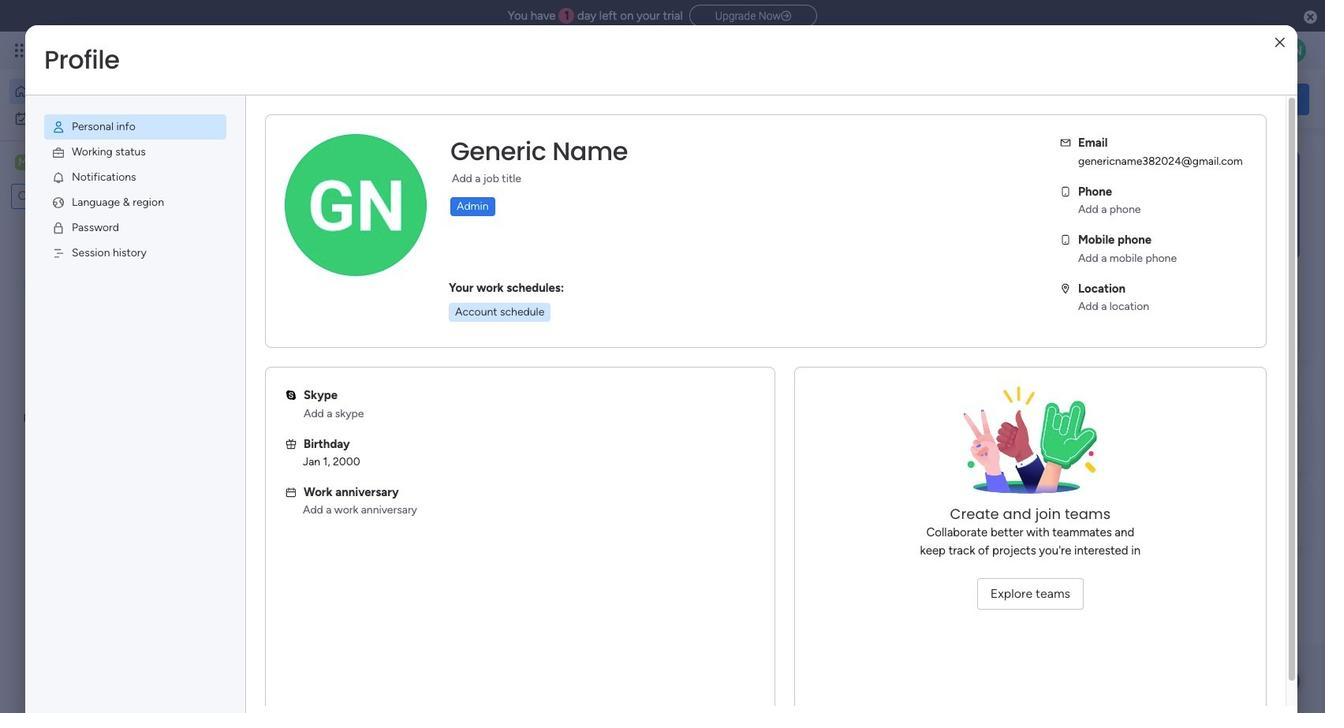 Task type: locate. For each thing, give the bounding box(es) containing it.
menu menu
[[25, 95, 245, 285]]

getting started element
[[1073, 408, 1309, 471]]

workspace image
[[15, 154, 31, 171], [270, 508, 308, 545]]

Search in workspace field
[[33, 187, 113, 205]]

menu item
[[44, 114, 226, 140], [44, 140, 226, 165], [44, 165, 226, 190], [44, 190, 226, 215], [44, 215, 226, 241], [44, 241, 226, 266]]

2 option from the top
[[9, 106, 192, 131]]

templates image image
[[1087, 151, 1295, 260]]

option up workspace selection element
[[9, 106, 192, 131]]

1 horizontal spatial workspace image
[[270, 508, 308, 545]]

component image
[[263, 344, 278, 358]]

0 horizontal spatial public board image
[[263, 319, 281, 337]]

workspace image inside workspace selection element
[[15, 154, 31, 171]]

v2 user feedback image
[[1086, 90, 1097, 108]]

1 vertical spatial workspace image
[[270, 508, 308, 545]]

option up personal info image
[[9, 79, 192, 104]]

public board image up component image
[[524, 319, 541, 337]]

1 public board image from the left
[[263, 319, 281, 337]]

1 horizontal spatial public board image
[[524, 319, 541, 337]]

clear search image
[[114, 189, 130, 204]]

public board image
[[263, 319, 281, 337], [524, 319, 541, 337]]

dapulse close image
[[1304, 9, 1317, 25]]

0 horizontal spatial workspace image
[[15, 154, 31, 171]]

public board image for component icon
[[263, 319, 281, 337]]

0 vertical spatial workspace image
[[15, 154, 31, 171]]

0 vertical spatial option
[[9, 79, 192, 104]]

option
[[9, 79, 192, 104], [9, 106, 192, 131]]

select product image
[[14, 43, 30, 58]]

public board image up component icon
[[263, 319, 281, 337]]

2 public board image from the left
[[524, 319, 541, 337]]

None field
[[446, 135, 632, 168]]

close image
[[1275, 37, 1285, 49]]

1 vertical spatial option
[[9, 106, 192, 131]]

language & region image
[[51, 196, 65, 210]]

dapulse rightstroke image
[[781, 10, 791, 22]]

4 menu item from the top
[[44, 190, 226, 215]]

v2 bolt switch image
[[1209, 90, 1218, 108]]

public board image for component image
[[524, 319, 541, 337]]

1 option from the top
[[9, 79, 192, 104]]

close my workspaces image
[[244, 460, 263, 479]]

session history image
[[51, 246, 65, 260]]



Task type: describe. For each thing, give the bounding box(es) containing it.
generic name image
[[1281, 38, 1306, 63]]

open update feed (inbox) image
[[244, 407, 263, 426]]

5 menu item from the top
[[44, 215, 226, 241]]

6 menu item from the top
[[44, 241, 226, 266]]

workspace selection element
[[15, 153, 132, 174]]

add to favorites image
[[470, 320, 486, 336]]

component image
[[524, 344, 538, 358]]

2 menu item from the top
[[44, 140, 226, 165]]

close recently visited image
[[244, 160, 263, 179]]

personal info image
[[51, 120, 65, 134]]

password image
[[51, 221, 65, 235]]

3 menu item from the top
[[44, 165, 226, 190]]

no teams image
[[952, 386, 1109, 505]]

quick search results list box
[[244, 179, 1035, 388]]

1 menu item from the top
[[44, 114, 226, 140]]

notifications image
[[51, 170, 65, 185]]

working status image
[[51, 145, 65, 159]]



Task type: vqa. For each thing, say whether or not it's contained in the screenshot.
"tab list"
no



